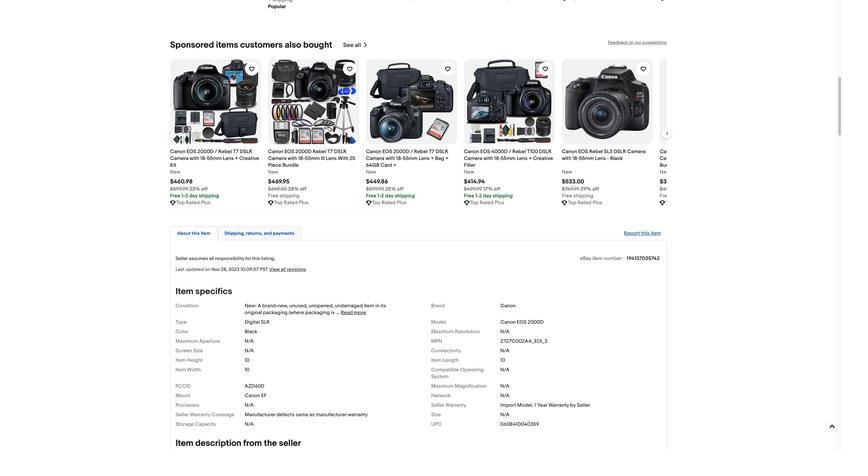 Task type: vqa. For each thing, say whether or not it's contained in the screenshot.


Task type: describe. For each thing, give the bounding box(es) containing it.
canon for canon eos 2000d
[[501, 319, 516, 325]]

this for about
[[192, 230, 200, 236]]

free inside the canon eos 2000d / rebel t7 dslr camera with 18-55mm lens  + creative kit new $460.98 $599.99 23% off free 1-2 day shipping
[[170, 193, 180, 199]]

new,
[[278, 303, 288, 309]]

for
[[246, 256, 251, 261]]

dslr inside canon eos 2000d/rebel t7 dslr camera + 32gb + flash + tripod bundle new $339.95 $499.00 free shipping
[[728, 148, 740, 155]]

its
[[381, 303, 386, 309]]

18- inside canon eos rebel sl3 dslr camera with 18-55mm lens - black
[[573, 155, 579, 162]]

original
[[245, 309, 262, 316]]

2 for $460.98
[[185, 193, 188, 199]]

canon for canon
[[501, 303, 516, 309]]

item for item width
[[176, 367, 186, 373]]

+ inside canon eos 4000d / rebel t100 dslr camera with 18-55mm lens  + creative filter new $414.94 $499.99 17% off free 1-2 day shipping
[[529, 155, 532, 162]]

item right report on the right of the page
[[651, 230, 661, 237]]

plus for $414.94
[[495, 200, 505, 206]]

item width
[[176, 367, 201, 373]]

10 for item height
[[245, 357, 250, 364]]

top for $460.98
[[176, 200, 185, 206]]

responsibility
[[215, 256, 244, 261]]

$533.00 text field
[[562, 178, 585, 185]]

10:09:57
[[241, 267, 259, 272]]

top for $533.00
[[568, 200, 577, 206]]

top rated plus text field for 28%
[[274, 200, 309, 206]]

2 horizontal spatial warranty
[[549, 402, 569, 409]]

canon eos rebel sl3 dslr camera with 18-55mm lens - black
[[562, 148, 646, 162]]

4000d
[[492, 148, 508, 155]]

mount
[[176, 393, 190, 399]]

network
[[432, 393, 451, 399]]

item specifics
[[176, 286, 232, 297]]

lens for $469.95
[[326, 155, 337, 162]]

card
[[381, 162, 392, 169]]

seller for seller warranty coverage
[[176, 412, 189, 418]]

0 horizontal spatial size
[[193, 348, 203, 354]]

free inside canon eos 2000d rebel t7 dslr camera with 18-55mm iii lens with 25 piece bundle new $469.95 $649.00 28% off free shipping
[[268, 193, 279, 199]]

0 vertical spatial on
[[629, 40, 634, 45]]

new text field for $449.86
[[366, 169, 377, 176]]

2 packaging from the left
[[305, 309, 330, 316]]

aperture
[[199, 338, 220, 345]]

with inside canon eos rebel sl3 dslr camera with 18-55mm lens - black
[[562, 155, 572, 162]]

18- for $460.98
[[200, 155, 207, 162]]

payments
[[273, 230, 294, 236]]

2 for $414.94
[[479, 193, 482, 199]]

32gb
[[684, 155, 697, 162]]

canon for canon eos 4000d / rebel t100 dslr camera with 18-55mm lens  + creative filter new $414.94 $499.99 17% off free 1-2 day shipping
[[464, 148, 480, 155]]

item length
[[432, 357, 459, 364]]

with for $460.98
[[190, 155, 199, 162]]

same
[[296, 412, 309, 418]]

warranty for manufacturer defects same as manufacturer warranty
[[190, 412, 210, 418]]

dslr inside canon eos 4000d / rebel t100 dslr camera with 18-55mm lens  + creative filter new $414.94 $499.99 17% off free 1-2 day shipping
[[539, 148, 552, 155]]

top for $339.95
[[666, 200, 675, 206]]

top rated plus for $460.98
[[176, 200, 211, 206]]

import model. 1 year warranty by seller
[[501, 402, 591, 409]]

25%
[[386, 186, 396, 192]]

n/a for processor
[[245, 402, 254, 409]]

maximum aperture
[[176, 338, 220, 345]]

eos for $449.86
[[383, 148, 392, 155]]

canon for canon ef
[[245, 393, 260, 399]]

read more button
[[341, 309, 366, 316]]

from
[[243, 438, 262, 449]]

28%
[[288, 186, 299, 192]]

new inside canon eos 2000d/rebel t7 dslr camera + 32gb + flash + tripod bundle new $339.95 $499.00 free shipping
[[660, 169, 671, 175]]

new text field for $469.95
[[268, 169, 279, 176]]

new inside the canon eos 2000d / rebel t7 dslr camera with 18-55mm lens  + creative kit new $460.98 $599.99 23% off free 1-2 day shipping
[[170, 169, 181, 175]]

rebel inside canon eos rebel sl3 dslr camera with 18-55mm lens - black
[[590, 148, 603, 155]]

height
[[187, 357, 203, 364]]

top rated plus text field for $414.94
[[470, 200, 505, 206]]

top for $414.94
[[470, 200, 479, 206]]

25
[[350, 155, 356, 162]]

17%
[[484, 186, 493, 192]]

black inside canon eos rebel sl3 dslr camera with 18-55mm lens - black
[[611, 155, 623, 162]]

camera inside canon eos 2000d/rebel t7 dslr camera + 32gb + flash + tripod bundle new $339.95 $499.00 free shipping
[[660, 155, 679, 162]]

report this item link
[[621, 227, 665, 240]]

canon eos 2000d
[[501, 319, 544, 325]]

compatible
[[432, 367, 459, 373]]

about
[[177, 230, 191, 236]]

18- for $449.86
[[396, 155, 403, 162]]

23%
[[190, 186, 200, 192]]

n/a for screen size
[[245, 348, 254, 354]]

n/a for storage capacity
[[245, 421, 254, 428]]

item for item length
[[432, 357, 442, 364]]

and
[[264, 230, 272, 236]]

number:
[[604, 255, 624, 262]]

plus for $469.95
[[299, 200, 309, 206]]

2 inside canon eos 2000d / rebel t7 dslr camera with 18-55mm lens + bag + 64gb card + new $449.86 $599.99 25% off free 1-2 day shipping
[[381, 193, 384, 199]]

year
[[537, 402, 548, 409]]

storage capacity
[[176, 421, 216, 428]]

resolution
[[455, 329, 480, 335]]

sponsored items customers also bought
[[170, 40, 333, 50]]

See all text field
[[343, 42, 361, 49]]

top rated plus text field for $533.00
[[568, 200, 603, 206]]

$649.00
[[268, 186, 287, 192]]

$460.98
[[170, 178, 193, 185]]

shipping inside the canon eos 2000d / rebel t7 dslr camera with 18-55mm lens  + creative kit new $460.98 $599.99 23% off free 1-2 day shipping
[[199, 193, 219, 199]]

width
[[187, 367, 201, 373]]

item right ebay
[[593, 255, 603, 262]]

/ for $460.98
[[215, 148, 217, 155]]

free 1-2 day shipping text field for off
[[170, 193, 219, 200]]

screen size
[[176, 348, 203, 354]]

bag
[[435, 155, 444, 162]]

previous price $649.00 28% off text field
[[268, 186, 307, 193]]

item for item description from the seller
[[176, 438, 194, 449]]

last updated on nov 28, 2023 10:09:57 pst view all revisions
[[176, 267, 306, 272]]

(where
[[289, 309, 304, 316]]

dslr inside canon eos 2000d rebel t7 dslr camera with 18-55mm iii lens with 25 piece bundle new $469.95 $649.00 28% off free shipping
[[334, 148, 347, 155]]

shipping, returns, and payments button
[[224, 230, 294, 237]]

t7 inside canon eos 2000d/rebel t7 dslr camera + 32gb + flash + tripod bundle new $339.95 $499.00 free shipping
[[721, 148, 726, 155]]

assumes
[[189, 256, 208, 261]]

new inside new $533.00 $749.99 29% off free shipping
[[562, 169, 573, 175]]

previous price $499.00 32% off text field
[[660, 186, 698, 193]]

item for item specifics
[[176, 286, 194, 297]]

eos inside canon eos rebel sl3 dslr camera with 18-55mm lens - black
[[579, 148, 588, 155]]

warranty for import model. 1 year warranty by seller
[[446, 402, 466, 409]]

iii
[[321, 155, 325, 162]]

eos up 2727c002aa_edi_3
[[517, 319, 527, 325]]

free inside canon eos 2000d/rebel t7 dslr camera + 32gb + flash + tripod bundle new $339.95 $499.00 free shipping
[[660, 193, 671, 199]]

eos for $414.94
[[481, 148, 490, 155]]

storage
[[176, 421, 194, 428]]

top rated plus for $339.95
[[666, 200, 701, 206]]

rated for $469.95
[[284, 200, 298, 206]]

rated for $339.95
[[676, 200, 690, 206]]

the
[[264, 438, 277, 449]]

t7 inside canon eos 2000d / rebel t7 dslr camera with 18-55mm lens + bag + 64gb card + new $449.86 $599.99 25% off free 1-2 day shipping
[[429, 148, 435, 155]]

plus for $339.95
[[691, 200, 701, 206]]

1 horizontal spatial size
[[432, 412, 441, 418]]

tab list containing about this item
[[170, 225, 667, 240]]

plus for $533.00
[[593, 200, 603, 206]]

digital slr
[[245, 319, 270, 325]]

model
[[432, 319, 446, 325]]

rated for $414.94
[[480, 200, 494, 206]]

t7 inside the canon eos 2000d / rebel t7 dslr camera with 18-55mm lens  + creative kit new $460.98 $599.99 23% off free 1-2 day shipping
[[233, 148, 239, 155]]

canon for canon eos 2000d/rebel t7 dslr camera + 32gb + flash + tripod bundle new $339.95 $499.00 free shipping
[[660, 148, 675, 155]]

n/a for maximum resolution
[[501, 329, 510, 335]]

seller right by
[[577, 402, 591, 409]]

$414.94
[[464, 178, 485, 185]]

/ for card
[[411, 148, 413, 155]]

capacity
[[195, 421, 216, 428]]

rebel inside canon eos 2000d rebel t7 dslr camera with 18-55mm iii lens with 25 piece bundle new $469.95 $649.00 28% off free shipping
[[313, 148, 326, 155]]

manufacturer
[[245, 412, 276, 418]]

Free 1-2 day shipping text field
[[464, 193, 513, 200]]

$599.99 inside canon eos 2000d / rebel t7 dslr camera with 18-55mm lens + bag + 64gb card + new $449.86 $599.99 25% off free 1-2 day shipping
[[366, 186, 384, 192]]

$749.99
[[562, 186, 580, 192]]

more
[[354, 309, 366, 316]]

item height
[[176, 357, 203, 364]]

operating
[[460, 367, 484, 373]]

unopened,
[[309, 303, 334, 309]]

lens for $449.86
[[419, 155, 430, 162]]

see all link
[[343, 40, 368, 50]]

rebel for $460.98
[[218, 148, 232, 155]]

returns,
[[246, 230, 263, 236]]

with for $449.86
[[386, 155, 395, 162]]

item description from the seller
[[176, 438, 301, 449]]

see
[[343, 42, 354, 49]]

dslr inside the canon eos 2000d / rebel t7 dslr camera with 18-55mm lens  + creative kit new $460.98 $599.99 23% off free 1-2 day shipping
[[240, 148, 252, 155]]

kit
[[170, 162, 176, 169]]

canon eos 2000d/rebel t7 dslr camera + 32gb + flash + tripod bundle new $339.95 $499.00 free shipping
[[660, 148, 740, 199]]

condition
[[176, 303, 199, 309]]

feedback on our suggestions link
[[608, 40, 667, 45]]

camera inside the canon eos 2000d / rebel t7 dslr camera with 18-55mm lens  + creative kit new $460.98 $599.99 23% off free 1-2 day shipping
[[170, 155, 189, 162]]

shipping inside canon eos 2000d rebel t7 dslr camera with 18-55mm iii lens with 25 piece bundle new $469.95 $649.00 28% off free shipping
[[280, 193, 300, 199]]

rated for $449.86
[[382, 200, 396, 206]]

$414.94 text field
[[464, 178, 485, 185]]

creative for $460.98
[[239, 155, 259, 162]]

seller warranty coverage
[[176, 412, 235, 418]]

camera inside canon eos 2000d rebel t7 dslr camera with 18-55mm iii lens with 25 piece bundle new $469.95 $649.00 28% off free shipping
[[268, 155, 287, 162]]

sponsored
[[170, 40, 214, 50]]

canon for canon eos 2000d rebel t7 dslr camera with 18-55mm iii lens with 25 piece bundle new $469.95 $649.00 28% off free shipping
[[268, 148, 284, 155]]

camera inside canon eos 4000d / rebel t100 dslr camera with 18-55mm lens  + creative filter new $414.94 $499.99 17% off free 1-2 day shipping
[[464, 155, 483, 162]]

29%
[[581, 186, 592, 192]]

+ inside the canon eos 2000d / rebel t7 dslr camera with 18-55mm lens  + creative kit new $460.98 $599.99 23% off free 1-2 day shipping
[[235, 155, 238, 162]]

color
[[176, 329, 189, 335]]

1 horizontal spatial all
[[281, 267, 286, 272]]



Task type: locate. For each thing, give the bounding box(es) containing it.
rated for $460.98
[[186, 200, 200, 206]]

0 horizontal spatial creative
[[239, 155, 259, 162]]

2 inside the canon eos 2000d / rebel t7 dslr camera with 18-55mm lens  + creative kit new $460.98 $599.99 23% off free 1-2 day shipping
[[185, 193, 188, 199]]

feedback on our suggestions
[[608, 40, 667, 45]]

item right about
[[201, 230, 211, 236]]

rated for $533.00
[[578, 200, 592, 206]]

creative
[[239, 155, 259, 162], [533, 155, 553, 162]]

2 / from the left
[[411, 148, 413, 155]]

item down screen
[[176, 357, 186, 364]]

top down the previous price $599.99 23% off text box
[[176, 200, 185, 206]]

1 top rated plus text field from the left
[[176, 200, 211, 206]]

/ inside the canon eos 2000d / rebel t7 dslr camera with 18-55mm lens  + creative kit new $460.98 $599.99 23% off free 1-2 day shipping
[[215, 148, 217, 155]]

day inside the canon eos 2000d / rebel t7 dslr camera with 18-55mm lens  + creative kit new $460.98 $599.99 23% off free 1-2 day shipping
[[189, 193, 198, 199]]

0 horizontal spatial this
[[192, 230, 200, 236]]

camera inside canon eos rebel sl3 dslr camera with 18-55mm lens - black
[[628, 148, 646, 155]]

n/a for size
[[501, 412, 510, 418]]

with inside canon eos 2000d / rebel t7 dslr camera with 18-55mm lens + bag + 64gb card + new $449.86 $599.99 25% off free 1-2 day shipping
[[386, 155, 395, 162]]

1- inside canon eos 4000d / rebel t100 dslr camera with 18-55mm lens  + creative filter new $414.94 $499.99 17% off free 1-2 day shipping
[[476, 193, 479, 199]]

off inside canon eos 2000d / rebel t7 dslr camera with 18-55mm lens + bag + 64gb card + new $449.86 $599.99 25% off free 1-2 day shipping
[[397, 186, 404, 192]]

1- for $460.98
[[182, 193, 185, 199]]

New text field
[[268, 169, 279, 176], [562, 169, 573, 176], [660, 169, 671, 176]]

creative inside canon eos 4000d / rebel t100 dslr camera with 18-55mm lens  + creative filter new $414.94 $499.99 17% off free 1-2 day shipping
[[533, 155, 553, 162]]

1- inside the canon eos 2000d / rebel t7 dslr camera with 18-55mm lens  + creative kit new $460.98 $599.99 23% off free 1-2 day shipping
[[182, 193, 185, 199]]

compatible operating system
[[432, 367, 484, 380]]

day for $414.94
[[483, 193, 492, 199]]

2 18- from the left
[[298, 155, 305, 162]]

0 horizontal spatial packaging
[[263, 309, 288, 316]]

2 horizontal spatial top rated plus text field
[[372, 200, 407, 206]]

off inside canon eos 2000d rebel t7 dslr camera with 18-55mm iii lens with 25 piece bundle new $469.95 $649.00 28% off free shipping
[[300, 186, 307, 192]]

3 free from the left
[[366, 193, 376, 199]]

day for $460.98
[[189, 193, 198, 199]]

Free shipping text field
[[268, 193, 300, 200], [562, 193, 594, 200]]

1 top rated plus from the left
[[176, 200, 211, 206]]

black right -
[[611, 155, 623, 162]]

top rated plus for $449.86
[[372, 200, 407, 206]]

eos inside canon eos 2000d rebel t7 dslr camera with 18-55mm iii lens with 25 piece bundle new $469.95 $649.00 28% off free shipping
[[285, 148, 294, 155]]

view all revisions link
[[268, 266, 306, 273]]

this right report on the right of the page
[[642, 230, 650, 237]]

10 for item width
[[245, 367, 250, 373]]

rebel inside canon eos 4000d / rebel t100 dslr camera with 18-55mm lens  + creative filter new $414.94 $499.99 17% off free 1-2 day shipping
[[513, 148, 526, 155]]

processor
[[176, 402, 199, 409]]

free shipping text field for $533.00
[[562, 193, 594, 200]]

6 new from the left
[[660, 169, 671, 175]]

2 with from the left
[[288, 155, 297, 162]]

1 free shipping text field from the left
[[268, 193, 300, 200]]

top rated plus down "17%"
[[470, 200, 505, 206]]

connectivity
[[432, 348, 461, 354]]

canon up $533.00
[[562, 148, 578, 155]]

t7 inside canon eos 2000d rebel t7 dslr camera with 18-55mm iii lens with 25 piece bundle new $469.95 $649.00 28% off free shipping
[[328, 148, 333, 155]]

1- for $414.94
[[476, 193, 479, 199]]

Top Rated Plus text field
[[470, 200, 505, 206], [568, 200, 603, 206], [666, 200, 701, 206]]

bundle up $339.95 "text box"
[[660, 162, 676, 169]]

2 t7 from the left
[[328, 148, 333, 155]]

item for item height
[[176, 357, 186, 364]]

1 18- from the left
[[200, 155, 207, 162]]

rated down 23%
[[186, 200, 200, 206]]

4 shipping from the left
[[493, 193, 513, 199]]

day inside canon eos 4000d / rebel t100 dslr camera with 18-55mm lens  + creative filter new $414.94 $499.99 17% off free 1-2 day shipping
[[483, 193, 492, 199]]

lens inside the canon eos 2000d / rebel t7 dslr camera with 18-55mm lens  + creative kit new $460.98 $599.99 23% off free 1-2 day shipping
[[223, 155, 234, 162]]

2000d for $460.98
[[198, 148, 214, 155]]

5 dslr from the left
[[614, 148, 626, 155]]

top rated plus down $499.00 text field
[[666, 200, 701, 206]]

maximum for maximum resolution
[[432, 329, 454, 335]]

4 18- from the left
[[494, 155, 501, 162]]

rebel inside canon eos 2000d / rebel t7 dslr camera with 18-55mm lens + bag + 64gb card + new $449.86 $599.99 25% off free 1-2 day shipping
[[414, 148, 428, 155]]

3 / from the left
[[509, 148, 512, 155]]

new:
[[245, 303, 257, 309]]

0 horizontal spatial top rated plus text field
[[176, 200, 211, 206]]

2 $599.99 from the left
[[366, 186, 384, 192]]

eos for $469.95
[[285, 148, 294, 155]]

2 horizontal spatial all
[[355, 42, 361, 49]]

1 plus from the left
[[201, 200, 211, 206]]

0608410040359
[[501, 421, 539, 428]]

3 new from the left
[[366, 169, 377, 175]]

free inside new $533.00 $749.99 29% off free shipping
[[562, 193, 573, 199]]

1 day from the left
[[189, 193, 198, 199]]

2 down the $460.98 text box
[[185, 193, 188, 199]]

off inside new $533.00 $749.99 29% off free shipping
[[593, 186, 599, 192]]

last
[[176, 267, 185, 272]]

length
[[443, 357, 459, 364]]

top rated plus for $533.00
[[568, 200, 603, 206]]

$449.86 text field
[[366, 178, 388, 185]]

2 inside canon eos 4000d / rebel t100 dslr camera with 18-55mm lens  + creative filter new $414.94 $499.99 17% off free 1-2 day shipping
[[479, 193, 482, 199]]

3 plus from the left
[[397, 200, 407, 206]]

rebel
[[218, 148, 232, 155], [313, 148, 326, 155], [414, 148, 428, 155], [513, 148, 526, 155], [590, 148, 603, 155]]

1 vertical spatial maximum
[[176, 338, 198, 345]]

1- down the $460.98 text box
[[182, 193, 185, 199]]

plus for $449.86
[[397, 200, 407, 206]]

read
[[341, 309, 353, 316]]

5 with from the left
[[562, 155, 572, 162]]

1 off from the left
[[201, 186, 208, 192]]

0 vertical spatial all
[[355, 42, 361, 49]]

2 new from the left
[[268, 169, 279, 175]]

top rated plus text field for $449.86
[[372, 200, 407, 206]]

plus down previous price $749.99 29% off text box on the right
[[593, 200, 603, 206]]

2000d inside canon eos 2000d rebel t7 dslr camera with 18-55mm iii lens with 25 piece bundle new $469.95 $649.00 28% off free shipping
[[296, 148, 312, 155]]

rated down 25%
[[382, 200, 396, 206]]

shipping inside new $533.00 $749.99 29% off free shipping
[[574, 193, 594, 199]]

size up "upc"
[[432, 412, 441, 418]]

new text field for $339.95
[[660, 169, 671, 176]]

this right about
[[192, 230, 200, 236]]

item
[[651, 230, 661, 237], [201, 230, 211, 236], [593, 255, 603, 262], [364, 303, 374, 309]]

item down storage in the left of the page
[[176, 438, 194, 449]]

report
[[624, 230, 640, 237]]

18- inside canon eos 2000d rebel t7 dslr camera with 18-55mm iii lens with 25 piece bundle new $469.95 $649.00 28% off free shipping
[[298, 155, 305, 162]]

1 packaging from the left
[[263, 309, 288, 316]]

top rated plus text field down 25%
[[372, 200, 407, 206]]

top rated plus text field for off
[[176, 200, 211, 206]]

1 horizontal spatial 2
[[381, 193, 384, 199]]

coverage
[[212, 412, 235, 418]]

plus
[[201, 200, 211, 206], [299, 200, 309, 206], [397, 200, 407, 206], [495, 200, 505, 206], [593, 200, 603, 206], [691, 200, 701, 206]]

2 top from the left
[[274, 200, 283, 206]]

canon eos 2000d / rebel t7 dslr camera with 18-55mm lens + bag + 64gb card + new $449.86 $599.99 25% off free 1-2 day shipping
[[366, 148, 449, 199]]

/ for $414.94
[[509, 148, 512, 155]]

camera up "filter"
[[464, 155, 483, 162]]

top rated plus text field down the 29%
[[568, 200, 603, 206]]

canon down azd600
[[245, 393, 260, 399]]

eos up the $460.98 text box
[[187, 148, 196, 155]]

top rated plus for $469.95
[[274, 200, 309, 206]]

None text field
[[366, 0, 452, 2], [568, 0, 603, 2], [366, 0, 452, 2], [568, 0, 603, 2]]

2 creative from the left
[[533, 155, 553, 162]]

4 plus from the left
[[495, 200, 505, 206]]

day down 25%
[[385, 193, 394, 199]]

1- down $449.86
[[378, 193, 381, 199]]

plus down previous price $499.99 17% off text field
[[495, 200, 505, 206]]

dslr inside canon eos 2000d / rebel t7 dslr camera with 18-55mm lens + bag + 64gb card + new $449.86 $599.99 25% off free 1-2 day shipping
[[436, 148, 448, 155]]

1 horizontal spatial top rated plus text field
[[274, 200, 309, 206]]

2000d inside the canon eos 2000d / rebel t7 dslr camera with 18-55mm lens  + creative kit new $460.98 $599.99 23% off free 1-2 day shipping
[[198, 148, 214, 155]]

popular
[[268, 3, 286, 10]]

2 lens from the left
[[326, 155, 337, 162]]

new text field down "filter"
[[464, 169, 475, 176]]

screen
[[176, 348, 192, 354]]

6 top from the left
[[666, 200, 675, 206]]

2 2 from the left
[[381, 193, 384, 199]]

/ inside canon eos 2000d / rebel t7 dslr camera with 18-55mm lens + bag + 64gb card + new $449.86 $599.99 25% off free 1-2 day shipping
[[411, 148, 413, 155]]

1 free from the left
[[170, 193, 180, 199]]

canon
[[170, 148, 186, 155], [268, 148, 284, 155], [366, 148, 382, 155], [464, 148, 480, 155], [562, 148, 578, 155], [660, 148, 675, 155], [501, 303, 516, 309], [501, 319, 516, 325], [245, 393, 260, 399]]

4 new from the left
[[464, 169, 475, 175]]

2 free 1-2 day shipping text field from the left
[[366, 193, 415, 200]]

with up $533.00 text field
[[562, 155, 572, 162]]

by
[[571, 402, 576, 409]]

1 creative from the left
[[239, 155, 259, 162]]

maximum up screen size
[[176, 338, 198, 345]]

3 shipping from the left
[[395, 193, 415, 199]]

2 horizontal spatial 1-
[[476, 193, 479, 199]]

top rated plus for $414.94
[[470, 200, 505, 206]]

1 horizontal spatial creative
[[533, 155, 553, 162]]

5 new from the left
[[562, 169, 573, 175]]

2 rebel from the left
[[313, 148, 326, 155]]

$499.00
[[660, 186, 679, 192]]

lens for $460.98
[[223, 155, 234, 162]]

packaging down brand-
[[263, 309, 288, 316]]

previous price $749.99 29% off text field
[[562, 186, 599, 193]]

3 new text field from the left
[[464, 169, 475, 176]]

item down 'item height'
[[176, 367, 186, 373]]

with up card on the left top
[[386, 155, 395, 162]]

specifics
[[195, 286, 232, 297]]

0 horizontal spatial 2
[[185, 193, 188, 199]]

New text field
[[170, 169, 181, 176], [366, 169, 377, 176], [464, 169, 475, 176]]

2 horizontal spatial this
[[642, 230, 650, 237]]

ebay
[[580, 255, 592, 262]]

4 dslr from the left
[[539, 148, 552, 155]]

plus down previous price $599.99 25% off text field
[[397, 200, 407, 206]]

seller warranty
[[432, 402, 466, 409]]

5 rated from the left
[[578, 200, 592, 206]]

free inside canon eos 2000d / rebel t7 dslr camera with 18-55mm lens + bag + 64gb card + new $449.86 $599.99 25% off free 1-2 day shipping
[[366, 193, 376, 199]]

2 free from the left
[[268, 193, 279, 199]]

new text field down 64gb
[[366, 169, 377, 176]]

n/a for compatible operating system
[[501, 367, 510, 373]]

n/a for connectivity
[[501, 348, 510, 354]]

top down the $749.99
[[568, 200, 577, 206]]

type
[[176, 319, 187, 325]]

creative inside the canon eos 2000d / rebel t7 dslr camera with 18-55mm lens  + creative kit new $460.98 $599.99 23% off free 1-2 day shipping
[[239, 155, 259, 162]]

black down digital
[[245, 329, 258, 335]]

5 18- from the left
[[573, 155, 579, 162]]

ebay item number: 194137035742
[[580, 255, 660, 262]]

previous price $499.99 17% off text field
[[464, 186, 501, 193]]

tab list
[[170, 225, 667, 240]]

bundle
[[283, 162, 299, 169], [660, 162, 676, 169]]

1 vertical spatial black
[[245, 329, 258, 335]]

popular link
[[268, 0, 359, 10]]

rated down "17%"
[[480, 200, 494, 206]]

free down $499.99
[[464, 193, 474, 199]]

10 for item length
[[501, 357, 506, 364]]

3 new text field from the left
[[660, 169, 671, 176]]

2000d for card
[[394, 148, 410, 155]]

...
[[336, 309, 340, 316]]

previous price $599.99 25% off text field
[[366, 186, 404, 193]]

manufacturer defects same as manufacturer warranty
[[245, 412, 368, 418]]

4 top from the left
[[470, 200, 479, 206]]

2000d
[[198, 148, 214, 155], [296, 148, 312, 155], [394, 148, 410, 155], [528, 319, 544, 325]]

2 horizontal spatial 2
[[479, 193, 482, 199]]

1 new text field from the left
[[170, 169, 181, 176]]

new up $533.00
[[562, 169, 573, 175]]

shipping inside canon eos 4000d / rebel t100 dslr camera with 18-55mm lens  + creative filter new $414.94 $499.99 17% off free 1-2 day shipping
[[493, 193, 513, 199]]

lens inside canon eos rebel sl3 dslr camera with 18-55mm lens - black
[[595, 155, 606, 162]]

top rated plus down 28%
[[274, 200, 309, 206]]

customers
[[240, 40, 283, 50]]

camera up 64gb
[[366, 155, 385, 162]]

n/a for maximum aperture
[[245, 338, 254, 345]]

1 vertical spatial size
[[432, 412, 441, 418]]

1 t7 from the left
[[233, 148, 239, 155]]

free 1-2 day shipping text field down 25%
[[366, 193, 415, 200]]

1 horizontal spatial new text field
[[562, 169, 573, 176]]

top down the $649.00
[[274, 200, 283, 206]]

5 55mm from the left
[[579, 155, 594, 162]]

item inside button
[[201, 230, 211, 236]]

new $533.00 $749.99 29% off free shipping
[[562, 169, 599, 199]]

4 with from the left
[[484, 155, 493, 162]]

new text field for $414.94
[[464, 169, 475, 176]]

2000d inside canon eos 2000d / rebel t7 dslr camera with 18-55mm lens + bag + 64gb card + new $449.86 $599.99 25% off free 1-2 day shipping
[[394, 148, 410, 155]]

$460.98 text field
[[170, 178, 193, 185]]

off right 28%
[[300, 186, 307, 192]]

0 horizontal spatial new text field
[[170, 169, 181, 176]]

1 horizontal spatial warranty
[[446, 402, 466, 409]]

55mm for $414.94
[[501, 155, 516, 162]]

free 1-2 day shipping text field for $449.86
[[366, 193, 415, 200]]

$469.95 text field
[[268, 178, 290, 185]]

0 horizontal spatial free 1-2 day shipping text field
[[170, 193, 219, 200]]

0 horizontal spatial new text field
[[268, 169, 279, 176]]

1 vertical spatial all
[[209, 256, 214, 261]]

$339.95 text field
[[660, 178, 681, 185]]

$339.95
[[660, 178, 681, 185]]

eos left sl3
[[579, 148, 588, 155]]

updated
[[186, 267, 204, 272]]

1 / from the left
[[215, 148, 217, 155]]

0 horizontal spatial all
[[209, 256, 214, 261]]

2 horizontal spatial day
[[483, 193, 492, 199]]

2 horizontal spatial new text field
[[660, 169, 671, 176]]

slr
[[261, 319, 270, 325]]

piece
[[268, 162, 281, 169]]

55mm
[[207, 155, 222, 162], [305, 155, 320, 162], [403, 155, 418, 162], [501, 155, 516, 162], [579, 155, 594, 162]]

5 lens from the left
[[595, 155, 606, 162]]

shipping down $499.00
[[672, 193, 692, 199]]

1 horizontal spatial /
[[411, 148, 413, 155]]

1 dslr from the left
[[240, 148, 252, 155]]

canon inside the canon eos 2000d / rebel t7 dslr camera with 18-55mm lens  + creative kit new $460.98 $599.99 23% off free 1-2 day shipping
[[170, 148, 186, 155]]

2 dslr from the left
[[334, 148, 347, 155]]

nov
[[212, 267, 220, 272]]

3 top rated plus text field from the left
[[372, 200, 407, 206]]

canon inside canon eos 2000d rebel t7 dslr camera with 18-55mm iii lens with 25 piece bundle new $469.95 $649.00 28% off free shipping
[[268, 148, 284, 155]]

see all
[[343, 42, 361, 49]]

1- down $499.99
[[476, 193, 479, 199]]

plus for $460.98
[[201, 200, 211, 206]]

0 vertical spatial size
[[193, 348, 203, 354]]

1 lens from the left
[[223, 155, 234, 162]]

5 plus from the left
[[593, 200, 603, 206]]

Free 1-2 day shipping text field
[[170, 193, 219, 200], [366, 193, 415, 200]]

top down $499.00
[[666, 200, 675, 206]]

shipping,
[[224, 230, 245, 236]]

55mm inside canon eos 2000d / rebel t7 dslr camera with 18-55mm lens + bag + 64gb card + new $449.86 $599.99 25% off free 1-2 day shipping
[[403, 155, 418, 162]]

free inside canon eos 4000d / rebel t100 dslr camera with 18-55mm lens  + creative filter new $414.94 $499.99 17% off free 1-2 day shipping
[[464, 193, 474, 199]]

6 free from the left
[[660, 193, 671, 199]]

2023
[[229, 267, 240, 272]]

2 rated from the left
[[284, 200, 298, 206]]

0 vertical spatial maximum
[[432, 329, 454, 335]]

new text field for $460.98
[[170, 169, 181, 176]]

1 new text field from the left
[[268, 169, 279, 176]]

1 horizontal spatial black
[[611, 155, 623, 162]]

with up $460.98 at left top
[[190, 155, 199, 162]]

seller for seller assumes all responsibility for this listing.
[[176, 256, 188, 261]]

all inside see all link
[[355, 42, 361, 49]]

1 horizontal spatial free shipping text field
[[562, 193, 594, 200]]

1 with from the left
[[190, 155, 199, 162]]

top rated plus down 25%
[[372, 200, 407, 206]]

0 horizontal spatial day
[[189, 193, 198, 199]]

3 1- from the left
[[476, 193, 479, 199]]

1
[[535, 402, 536, 409]]

6 rated from the left
[[676, 200, 690, 206]]

2 plus from the left
[[299, 200, 309, 206]]

eos inside canon eos 4000d / rebel t100 dslr camera with 18-55mm lens  + creative filter new $414.94 $499.99 17% off free 1-2 day shipping
[[481, 148, 490, 155]]

5 top rated plus from the left
[[568, 200, 603, 206]]

top for $449.86
[[372, 200, 381, 206]]

new up $339.95 "text box"
[[660, 169, 671, 175]]

size down maximum aperture
[[193, 348, 203, 354]]

free down the $460.98 text box
[[170, 193, 180, 199]]

5 off from the left
[[593, 186, 599, 192]]

this right for
[[252, 256, 260, 261]]

canon for canon eos 2000d / rebel t7 dslr camera with 18-55mm lens + bag + 64gb card + new $449.86 $599.99 25% off free 1-2 day shipping
[[366, 148, 382, 155]]

eos up $469.95 text field
[[285, 148, 294, 155]]

0 horizontal spatial bundle
[[283, 162, 299, 169]]

with inside canon eos 4000d / rebel t100 dslr camera with 18-55mm lens  + creative filter new $414.94 $499.99 17% off free 1-2 day shipping
[[484, 155, 493, 162]]

2 vertical spatial all
[[281, 267, 286, 272]]

5 shipping from the left
[[574, 193, 594, 199]]

rated down 28%
[[284, 200, 298, 206]]

2000d/rebel
[[688, 148, 720, 155]]

1 $599.99 from the left
[[170, 186, 188, 192]]

3 day from the left
[[483, 193, 492, 199]]

2 new text field from the left
[[562, 169, 573, 176]]

4 t7 from the left
[[721, 148, 726, 155]]

canon up 2727c002aa_edi_3
[[501, 319, 516, 325]]

3 off from the left
[[397, 186, 404, 192]]

top rated plus text field down $499.00 text field
[[666, 200, 701, 206]]

top down previous price $599.99 25% off text field
[[372, 200, 381, 206]]

new inside canon eos 2000d / rebel t7 dslr camera with 18-55mm lens + bag + 64gb card + new $449.86 $599.99 25% off free 1-2 day shipping
[[366, 169, 377, 175]]

Free shipping text field
[[660, 193, 692, 200]]

rebel for $449.86
[[414, 148, 428, 155]]

off right the 29%
[[593, 186, 599, 192]]

seller for seller warranty
[[432, 402, 445, 409]]

0 horizontal spatial on
[[205, 267, 210, 272]]

day down 23%
[[189, 193, 198, 199]]

previous price $599.99 23% off text field
[[170, 186, 208, 193]]

top rated plus text field for $339.95
[[666, 200, 701, 206]]

lens inside canon eos 4000d / rebel t100 dslr camera with 18-55mm lens  + creative filter new $414.94 $499.99 17% off free 1-2 day shipping
[[517, 155, 528, 162]]

rebel for $414.94
[[513, 148, 526, 155]]

top for $469.95
[[274, 200, 283, 206]]

2 shipping from the left
[[280, 193, 300, 199]]

1- inside canon eos 2000d / rebel t7 dslr camera with 18-55mm lens + bag + 64gb card + new $449.86 $599.99 25% off free 1-2 day shipping
[[378, 193, 381, 199]]

canon inside canon eos 2000d / rebel t7 dslr camera with 18-55mm lens + bag + 64gb card + new $449.86 $599.99 25% off free 1-2 day shipping
[[366, 148, 382, 155]]

ef
[[261, 393, 267, 399]]

2 horizontal spatial new text field
[[464, 169, 475, 176]]

1 bundle from the left
[[283, 162, 299, 169]]

$499.99
[[464, 186, 482, 192]]

eos for $339.95
[[677, 148, 686, 155]]

item inside new: a brand-new, unused, unopened, undamaged item in its original packaging (where packaging is ...
[[364, 303, 374, 309]]

3 lens from the left
[[419, 155, 430, 162]]

canon up kit
[[170, 148, 186, 155]]

with inside canon eos 2000d rebel t7 dslr camera with 18-55mm iii lens with 25 piece bundle new $469.95 $649.00 28% off free shipping
[[288, 155, 297, 162]]

top rated plus down 23%
[[176, 200, 211, 206]]

maximum
[[432, 329, 454, 335], [176, 338, 198, 345], [432, 383, 454, 389]]

2 top rated plus from the left
[[274, 200, 309, 206]]

shipping down 23%
[[199, 193, 219, 199]]

dslr inside canon eos rebel sl3 dslr camera with 18-55mm lens - black
[[614, 148, 626, 155]]

new down the piece
[[268, 169, 279, 175]]

2 down $499.99
[[479, 193, 482, 199]]

a
[[258, 303, 261, 309]]

plus down the previous price $599.99 23% off text box
[[201, 200, 211, 206]]

lens
[[223, 155, 234, 162], [326, 155, 337, 162], [419, 155, 430, 162], [517, 155, 528, 162], [595, 155, 606, 162]]

55mm inside canon eos rebel sl3 dslr camera with 18-55mm lens - black
[[579, 155, 594, 162]]

rebel inside the canon eos 2000d / rebel t7 dslr camera with 18-55mm lens  + creative kit new $460.98 $599.99 23% off free 1-2 day shipping
[[218, 148, 232, 155]]

on left our
[[629, 40, 634, 45]]

filter
[[464, 162, 476, 169]]

all right see at the left of the page
[[355, 42, 361, 49]]

brand-
[[262, 303, 278, 309]]

camera right sl3
[[628, 148, 646, 155]]

new inside canon eos 2000d rebel t7 dslr camera with 18-55mm iii lens with 25 piece bundle new $469.95 $649.00 28% off free shipping
[[268, 169, 279, 175]]

plus down $499.00 text field
[[691, 200, 701, 206]]

4 top rated plus from the left
[[470, 200, 505, 206]]

1 rebel from the left
[[218, 148, 232, 155]]

with down 4000d
[[484, 155, 493, 162]]

1 free 1-2 day shipping text field from the left
[[170, 193, 219, 200]]

maximum for maximum aperture
[[176, 338, 198, 345]]

1 horizontal spatial new text field
[[366, 169, 377, 176]]

new text field up $533.00
[[562, 169, 573, 176]]

packaging
[[263, 309, 288, 316], [305, 309, 330, 316]]

off
[[201, 186, 208, 192], [300, 186, 307, 192], [397, 186, 404, 192], [494, 186, 501, 192], [593, 186, 599, 192]]

1 vertical spatial on
[[205, 267, 210, 272]]

off inside canon eos 4000d / rebel t100 dslr camera with 18-55mm lens  + creative filter new $414.94 $499.99 17% off free 1-2 day shipping
[[494, 186, 501, 192]]

0 horizontal spatial $599.99
[[170, 186, 188, 192]]

shipping down 28%
[[280, 193, 300, 199]]

18- inside canon eos 4000d / rebel t100 dslr camera with 18-55mm lens  + creative filter new $414.94 $499.99 17% off free 1-2 day shipping
[[494, 155, 501, 162]]

1 horizontal spatial 1-
[[378, 193, 381, 199]]

2 horizontal spatial top rated plus text field
[[666, 200, 701, 206]]

canon inside canon eos rebel sl3 dslr camera with 18-55mm lens - black
[[562, 148, 578, 155]]

this for report
[[642, 230, 650, 237]]

all
[[355, 42, 361, 49], [209, 256, 214, 261], [281, 267, 286, 272]]

manufacturer
[[316, 412, 347, 418]]

report this item
[[624, 230, 661, 237]]

/ inside canon eos 4000d / rebel t100 dslr camera with 18-55mm lens  + creative filter new $414.94 $499.99 17% off free 1-2 day shipping
[[509, 148, 512, 155]]

2 off from the left
[[300, 186, 307, 192]]

new text field for $533.00
[[562, 169, 573, 176]]

0 horizontal spatial free shipping text field
[[268, 193, 300, 200]]

camera inside canon eos 2000d / rebel t7 dslr camera with 18-55mm lens + bag + 64gb card + new $449.86 $599.99 25% off free 1-2 day shipping
[[366, 155, 385, 162]]

lens inside canon eos 2000d / rebel t7 dslr camera with 18-55mm lens + bag + 64gb card + new $449.86 $599.99 25% off free 1-2 day shipping
[[419, 155, 430, 162]]

1 55mm from the left
[[207, 155, 222, 162]]

canon ef
[[245, 393, 267, 399]]

off inside the canon eos 2000d / rebel t7 dslr camera with 18-55mm lens  + creative kit new $460.98 $599.99 23% off free 1-2 day shipping
[[201, 186, 208, 192]]

with
[[338, 155, 349, 162]]

system
[[432, 373, 449, 380]]

with for $414.94
[[484, 155, 493, 162]]

0 horizontal spatial warranty
[[190, 412, 210, 418]]

0 vertical spatial black
[[611, 155, 623, 162]]

Top Rated Plus text field
[[176, 200, 211, 206], [274, 200, 309, 206], [372, 200, 407, 206]]

1 horizontal spatial free 1-2 day shipping text field
[[366, 193, 415, 200]]

55mm inside canon eos 2000d rebel t7 dslr camera with 18-55mm iii lens with 25 piece bundle new $469.95 $649.00 28% off free shipping
[[305, 155, 320, 162]]

4 off from the left
[[494, 186, 501, 192]]

seller up 'last'
[[176, 256, 188, 261]]

n/a for network
[[501, 393, 510, 399]]

also
[[285, 40, 301, 50]]

4 free from the left
[[464, 193, 474, 199]]

lens for $414.94
[[517, 155, 528, 162]]

new inside canon eos 4000d / rebel t100 dslr camera with 18-55mm lens  + creative filter new $414.94 $499.99 17% off free 1-2 day shipping
[[464, 169, 475, 175]]

lens inside canon eos 2000d rebel t7 dslr camera with 18-55mm iii lens with 25 piece bundle new $469.95 $649.00 28% off free shipping
[[326, 155, 337, 162]]

3 dslr from the left
[[436, 148, 448, 155]]

6 top rated plus from the left
[[666, 200, 701, 206]]

canon inside canon eos 4000d / rebel t100 dslr camera with 18-55mm lens  + creative filter new $414.94 $499.99 17% off free 1-2 day shipping
[[464, 148, 480, 155]]

3 2 from the left
[[479, 193, 482, 199]]

camera left 32gb
[[660, 155, 679, 162]]

camera up kit
[[170, 155, 189, 162]]

6 dslr from the left
[[728, 148, 740, 155]]

canon inside canon eos 2000d/rebel t7 dslr camera + 32gb + flash + tripod bundle new $339.95 $499.00 free shipping
[[660, 148, 675, 155]]

day inside canon eos 2000d / rebel t7 dslr camera with 18-55mm lens + bag + 64gb card + new $449.86 $599.99 25% off free 1-2 day shipping
[[385, 193, 394, 199]]

shipping inside canon eos 2000d / rebel t7 dslr camera with 18-55mm lens + bag + 64gb card + new $449.86 $599.99 25% off free 1-2 day shipping
[[395, 193, 415, 199]]

new down "filter"
[[464, 169, 475, 175]]

canon up "filter"
[[464, 148, 480, 155]]

fccid
[[176, 383, 191, 389]]

$449.86
[[366, 178, 388, 185]]

canon eos 4000d / rebel t100 dslr camera with 18-55mm lens  + creative filter new $414.94 $499.99 17% off free 1-2 day shipping
[[464, 148, 553, 199]]

day down "17%"
[[483, 193, 492, 199]]

1 horizontal spatial on
[[629, 40, 634, 45]]

free shipping text field down the $749.99
[[562, 193, 594, 200]]

camera
[[628, 148, 646, 155], [170, 155, 189, 162], [268, 155, 287, 162], [366, 155, 385, 162], [464, 155, 483, 162], [660, 155, 679, 162]]

Popular text field
[[268, 3, 286, 10]]

this
[[642, 230, 650, 237], [192, 230, 200, 236], [252, 256, 260, 261]]

1 new from the left
[[170, 169, 181, 175]]

free down $499.00
[[660, 193, 671, 199]]

canon for canon eos rebel sl3 dslr camera with 18-55mm lens - black
[[562, 148, 578, 155]]

warranty down network
[[446, 402, 466, 409]]

shipping down the 29%
[[574, 193, 594, 199]]

new down kit
[[170, 169, 181, 175]]

pst
[[260, 267, 268, 272]]

55mm for $449.86
[[403, 155, 418, 162]]

2 free shipping text field from the left
[[562, 193, 594, 200]]

1 1- from the left
[[182, 193, 185, 199]]

n/a for maximum magnification
[[501, 383, 510, 389]]

5 top from the left
[[568, 200, 577, 206]]

eos left 4000d
[[481, 148, 490, 155]]

about this item button
[[177, 230, 211, 237]]

55mm inside the canon eos 2000d / rebel t7 dslr camera with 18-55mm lens  + creative kit new $460.98 $599.99 23% off free 1-2 day shipping
[[207, 155, 222, 162]]

bundle inside canon eos 2000d rebel t7 dslr camera with 18-55mm iii lens with 25 piece bundle new $469.95 $649.00 28% off free shipping
[[283, 162, 299, 169]]

1 horizontal spatial $599.99
[[366, 186, 384, 192]]

2 horizontal spatial /
[[509, 148, 512, 155]]

creative for $414.94
[[533, 155, 553, 162]]

0 horizontal spatial black
[[245, 329, 258, 335]]

1 horizontal spatial top rated plus text field
[[568, 200, 603, 206]]

undamaged
[[335, 303, 363, 309]]

eos inside the canon eos 2000d / rebel t7 dslr camera with 18-55mm lens  + creative kit new $460.98 $599.99 23% off free 1-2 day shipping
[[187, 148, 196, 155]]

description
[[195, 438, 241, 449]]

warranty
[[348, 412, 368, 418]]

4 rebel from the left
[[513, 148, 526, 155]]

canon eos 2000d rebel t7 dslr camera with 18-55mm iii lens with 25 piece bundle new $469.95 $649.00 28% off free shipping
[[268, 148, 356, 199]]

all up 'nov'
[[209, 256, 214, 261]]

2 day from the left
[[385, 193, 394, 199]]

6 plus from the left
[[691, 200, 701, 206]]

all right view
[[281, 267, 286, 272]]

1 horizontal spatial day
[[385, 193, 394, 199]]

new: a brand-new, unused, unopened, undamaged item in its original packaging (where packaging is ...
[[245, 303, 386, 316]]

3 t7 from the left
[[429, 148, 435, 155]]

with inside the canon eos 2000d / rebel t7 dslr camera with 18-55mm lens  + creative kit new $460.98 $599.99 23% off free 1-2 day shipping
[[190, 155, 199, 162]]

5 free from the left
[[562, 193, 573, 199]]

$599.99 inside the canon eos 2000d / rebel t7 dslr camera with 18-55mm lens  + creative kit new $460.98 $599.99 23% off free 1-2 day shipping
[[170, 186, 188, 192]]

canon up 64gb
[[366, 148, 382, 155]]

0 horizontal spatial top rated plus text field
[[470, 200, 505, 206]]

free down $449.86
[[366, 193, 376, 199]]

$599.99 down $460.98 at left top
[[170, 186, 188, 192]]

rated down the 29%
[[578, 200, 592, 206]]

rated down $499.00 text field
[[676, 200, 690, 206]]

1 horizontal spatial packaging
[[305, 309, 330, 316]]

3 with from the left
[[386, 155, 395, 162]]

maximum resolution
[[432, 329, 480, 335]]

shipping inside canon eos 2000d/rebel t7 dslr camera + 32gb + flash + tripod bundle new $339.95 $499.00 free shipping
[[672, 193, 692, 199]]

azd600
[[245, 383, 265, 389]]

digital
[[245, 319, 260, 325]]

3 top rated plus text field from the left
[[666, 200, 701, 206]]

1 shipping from the left
[[199, 193, 219, 199]]

0 horizontal spatial /
[[215, 148, 217, 155]]

eos for $460.98
[[187, 148, 196, 155]]

bundle inside canon eos 2000d/rebel t7 dslr camera + 32gb + flash + tripod bundle new $339.95 $499.00 free shipping
[[660, 162, 676, 169]]

camera up the piece
[[268, 155, 287, 162]]

2000d for new
[[296, 148, 312, 155]]

4 lens from the left
[[517, 155, 528, 162]]

4 rated from the left
[[480, 200, 494, 206]]

eos inside canon eos 2000d/rebel t7 dslr camera + 32gb + flash + tripod bundle new $339.95 $499.00 free shipping
[[677, 148, 686, 155]]

shipping, returns, and payments
[[224, 230, 294, 236]]

on left 'nov'
[[205, 267, 210, 272]]

2 vertical spatial maximum
[[432, 383, 454, 389]]

free 1-2 day shipping text field down 23%
[[170, 193, 219, 200]]

eos inside canon eos 2000d / rebel t7 dslr camera with 18-55mm lens + bag + 64gb card + new $449.86 $599.99 25% off free 1-2 day shipping
[[383, 148, 392, 155]]

18- for $414.94
[[494, 155, 501, 162]]

1 horizontal spatial this
[[252, 256, 260, 261]]

1 horizontal spatial bundle
[[660, 162, 676, 169]]

0 horizontal spatial 1-
[[182, 193, 185, 199]]

55mm for $460.98
[[207, 155, 222, 162]]

item left in
[[364, 303, 374, 309]]

new text field down kit
[[170, 169, 181, 176]]

canon for canon eos 2000d / rebel t7 dslr camera with 18-55mm lens  + creative kit new $460.98 $599.99 23% off free 1-2 day shipping
[[170, 148, 186, 155]]

this inside button
[[192, 230, 200, 236]]

18- inside the canon eos 2000d / rebel t7 dslr camera with 18-55mm lens  + creative kit new $460.98 $599.99 23% off free 1-2 day shipping
[[200, 155, 207, 162]]

6 shipping from the left
[[672, 193, 692, 199]]

None text field
[[268, 0, 293, 3], [464, 0, 550, 2], [268, 0, 293, 3], [464, 0, 550, 2]]

2 down $449.86
[[381, 193, 384, 199]]



